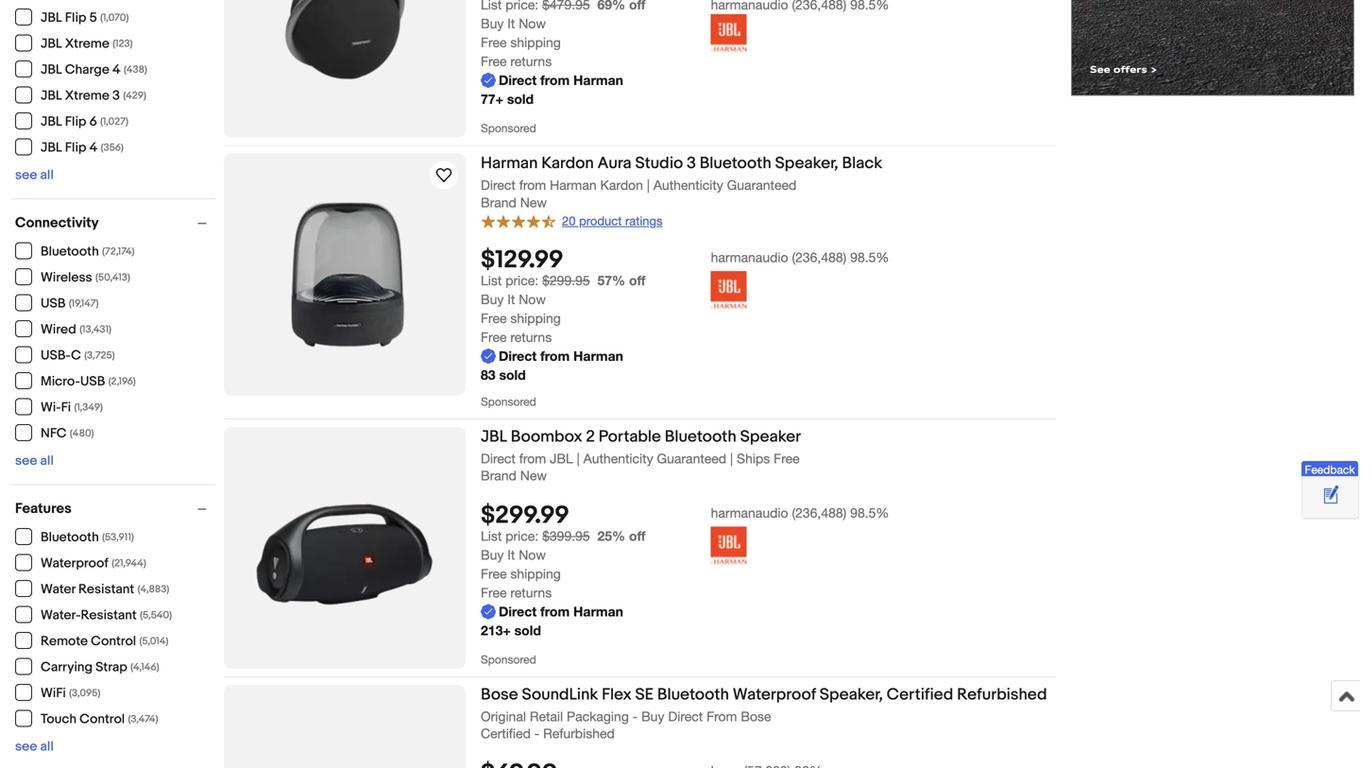 Task type: vqa. For each thing, say whether or not it's contained in the screenshot.
'Gundam' within the Gundam MOBILE SUIT ENSEMBLE Part 01 Mini Build Figure Gashapon Bandai
no



Task type: locate. For each thing, give the bounding box(es) containing it.
from down buy it now
[[541, 72, 570, 88]]

0 vertical spatial xtreme
[[65, 36, 110, 52]]

20 product ratings link
[[481, 212, 663, 229]]

now down $299.95
[[519, 291, 546, 307]]

wifi (3,095)
[[41, 686, 100, 702]]

0 horizontal spatial kardon
[[542, 154, 594, 174]]

carrying
[[41, 660, 93, 676]]

0 vertical spatial 3
[[112, 88, 120, 104]]

direct
[[499, 72, 537, 88], [481, 177, 516, 193], [499, 348, 537, 364], [481, 451, 516, 466], [499, 604, 537, 619], [668, 709, 703, 724]]

3 returns from the top
[[511, 585, 552, 600]]

1 (236,488) from the top
[[792, 249, 847, 265]]

2 vertical spatial all
[[40, 739, 54, 755]]

jbl down jbl flip 6 (1,027)
[[41, 140, 62, 156]]

3 right studio on the top of the page
[[687, 154, 696, 174]]

xtreme for (123)
[[65, 36, 110, 52]]

direct inside 'buy it now free shipping free returns direct from harman 83 sold'
[[499, 348, 537, 364]]

speaker, inside bose soundlink flex se bluetooth waterproof speaker, certified refurbished original retail packaging - buy direct from bose certified - refurbished
[[820, 685, 883, 705]]

now for $129.99
[[519, 291, 546, 307]]

98.5% inside harmanaudio (236,488) 98.5% list price: $299.95 57% off
[[851, 249, 889, 265]]

usb up (1,349) on the left of the page
[[80, 374, 105, 390]]

(3,095)
[[69, 687, 100, 700]]

jbl for (356)
[[41, 140, 62, 156]]

returns up 213+
[[511, 585, 552, 600]]

price: left $399.95
[[506, 528, 539, 544]]

studio
[[635, 154, 683, 174]]

resistant up water-resistant (5,540)
[[78, 582, 134, 598]]

1 it from the top
[[508, 16, 515, 31]]

213+
[[481, 622, 511, 638]]

1 vertical spatial price:
[[506, 528, 539, 544]]

authenticity
[[654, 177, 723, 193], [584, 451, 653, 466]]

brand inside jbl boombox 2 portable bluetooth speaker direct from jbl | authenticity guaranteed | ships free brand new
[[481, 468, 517, 483]]

it down '$129.99'
[[508, 291, 515, 307]]

new inside harman kardon aura studio 3 bluetooth speaker, black direct from harman kardon | authenticity guaranteed brand new
[[520, 194, 547, 210]]

authenticity inside harman kardon aura studio 3 bluetooth speaker, black direct from harman kardon | authenticity guaranteed brand new
[[654, 177, 723, 193]]

1 horizontal spatial bose
[[741, 709, 771, 724]]

3 see all button from the top
[[15, 739, 54, 755]]

from inside jbl boombox 2 portable bluetooth speaker direct from jbl | authenticity guaranteed | ships free brand new
[[519, 451, 546, 466]]

|
[[647, 177, 650, 193], [577, 451, 580, 466], [730, 451, 733, 466]]

0 vertical spatial refurbished
[[957, 685, 1047, 705]]

direct up 77+
[[499, 72, 537, 88]]

1 horizontal spatial waterproof
[[733, 685, 816, 705]]

0 vertical spatial speaker,
[[775, 154, 839, 174]]

2 see all from the top
[[15, 453, 54, 469]]

2 98.5% from the top
[[851, 505, 889, 520]]

sold inside buy it now free shipping free returns direct from harman 213+ sold
[[515, 622, 541, 638]]

1 vertical spatial direct from harman text field
[[481, 602, 624, 621]]

3 left (429)
[[112, 88, 120, 104]]

xtreme for 3
[[65, 88, 110, 104]]

sold for $299.99
[[515, 622, 541, 638]]

guaranteed down jbl boombox 2 portable bluetooth speaker heading
[[657, 451, 727, 466]]

authenticity down harman kardon aura studio 3 bluetooth speaker, black heading at the top of page
[[654, 177, 723, 193]]

all down nfc
[[40, 453, 54, 469]]

waterproof
[[41, 556, 109, 572], [733, 685, 816, 705]]

returns up direct from harman text box
[[511, 329, 552, 345]]

waterproof inside bose soundlink flex se bluetooth waterproof speaker, certified refurbished original retail packaging - buy direct from bose certified - refurbished
[[733, 685, 816, 705]]

resistant down the water resistant (4,883)
[[81, 608, 137, 624]]

0 horizontal spatial 4
[[89, 140, 98, 156]]

2 vertical spatial flip
[[65, 140, 86, 156]]

shipping for $299.99
[[511, 566, 561, 581]]

77+
[[481, 91, 504, 107]]

resistant for water-resistant
[[81, 608, 137, 624]]

(1,027)
[[100, 116, 128, 128]]

2 horizontal spatial |
[[730, 451, 733, 466]]

speaker,
[[775, 154, 839, 174], [820, 685, 883, 705]]

off inside harmanaudio (236,488) 98.5% list price: $299.95 57% off
[[629, 273, 646, 288]]

see all for features
[[15, 739, 54, 755]]

jbl flip 6 (1,027)
[[41, 114, 128, 130]]

wireless
[[41, 270, 92, 286]]

harmanaudio
[[711, 249, 789, 265], [711, 505, 789, 520]]

flip left 5
[[65, 10, 86, 26]]

1 vertical spatial see
[[15, 453, 37, 469]]

harman kardon aura studio 3 bluetooth speaker, black image
[[224, 154, 466, 396]]

speaker, for black
[[775, 154, 839, 174]]

1 vertical spatial usb
[[80, 374, 105, 390]]

25%
[[598, 528, 626, 544]]

1 see all from the top
[[15, 167, 54, 183]]

harman up aura
[[574, 72, 624, 88]]

0 vertical spatial list
[[481, 273, 502, 288]]

brand for jbl
[[481, 468, 517, 483]]

certified
[[887, 685, 954, 705], [481, 726, 531, 741]]

xtreme
[[65, 36, 110, 52], [65, 88, 110, 104]]

returns down buy it now
[[511, 53, 552, 69]]

buy down $299.99
[[481, 547, 504, 562]]

fi
[[61, 400, 71, 416]]

shipping inside 'buy it now free shipping free returns direct from harman 83 sold'
[[511, 310, 561, 326]]

returns inside 'buy it now free shipping free returns direct from harman 83 sold'
[[511, 329, 552, 345]]

jbl boombox 2 portable bluetooth speaker heading
[[481, 427, 801, 447]]

boombox
[[511, 427, 582, 447]]

direct up boombox
[[499, 348, 537, 364]]

it up free shipping free returns direct from harman 77+ sold
[[508, 16, 515, 31]]

returns for $299.99
[[511, 585, 552, 600]]

carrying strap (4,146)
[[41, 660, 159, 676]]

bose
[[481, 685, 518, 705], [741, 709, 771, 724]]

buy inside 'buy it now free shipping free returns direct from harman 83 sold'
[[481, 291, 504, 307]]

jbl left 5
[[41, 10, 62, 26]]

1 vertical spatial speaker,
[[820, 685, 883, 705]]

sold right the 83
[[499, 367, 526, 383]]

1 off from the top
[[629, 273, 646, 288]]

(3,725)
[[84, 350, 115, 362]]

1 vertical spatial returns
[[511, 329, 552, 345]]

3 flip from the top
[[65, 140, 86, 156]]

shipping down $399.95
[[511, 566, 561, 581]]

1 price: from the top
[[506, 273, 539, 288]]

direct left the from
[[668, 709, 703, 724]]

harman up 20 product ratings link
[[550, 177, 597, 193]]

buy up 77+
[[481, 16, 504, 31]]

buy inside buy it now free shipping free returns direct from harman 213+ sold
[[481, 547, 504, 562]]

resistant
[[78, 582, 134, 598], [81, 608, 137, 624]]

2 vertical spatial now
[[519, 547, 546, 562]]

bluetooth inside jbl boombox 2 portable bluetooth speaker direct from jbl | authenticity guaranteed | ships free brand new
[[665, 427, 737, 447]]

- down retail
[[535, 726, 540, 741]]

see
[[15, 167, 37, 183], [15, 453, 37, 469], [15, 739, 37, 755]]

harman down 57%
[[574, 348, 624, 364]]

harman inside 'buy it now free shipping free returns direct from harman 83 sold'
[[574, 348, 624, 364]]

new for kardon
[[520, 194, 547, 210]]

from down $299.95
[[541, 348, 570, 364]]

visit harmanaudio ebay store! image
[[711, 14, 747, 52], [711, 271, 747, 309], [711, 527, 747, 564]]

(53,911)
[[102, 532, 134, 544]]

5
[[89, 10, 97, 26]]

jbl boombox 2 portable bluetooth speaker image
[[224, 427, 466, 669]]

3 visit harmanaudio ebay store! image from the top
[[711, 527, 747, 564]]

| for 2
[[730, 451, 733, 466]]

0 vertical spatial guaranteed
[[727, 177, 797, 193]]

2 it from the top
[[508, 291, 515, 307]]

1 horizontal spatial 3
[[687, 154, 696, 174]]

speaker, inside harman kardon aura studio 3 bluetooth speaker, black direct from harman kardon | authenticity guaranteed brand new
[[775, 154, 839, 174]]

1 flip from the top
[[65, 10, 86, 26]]

bose up original
[[481, 685, 518, 705]]

black
[[842, 154, 883, 174]]

3 see all from the top
[[15, 739, 54, 755]]

2 see all button from the top
[[15, 453, 54, 469]]

1 vertical spatial bose
[[741, 709, 771, 724]]

$299.99
[[481, 501, 570, 530]]

1 vertical spatial list
[[481, 528, 502, 544]]

4
[[112, 62, 121, 78], [89, 140, 98, 156]]

harmanaudio down harman kardon aura studio 3 bluetooth speaker, black link
[[711, 249, 789, 265]]

control for remote control
[[91, 634, 136, 650]]

from inside 'buy it now free shipping free returns direct from harman 83 sold'
[[541, 348, 570, 364]]

0 horizontal spatial waterproof
[[41, 556, 109, 572]]

2 vertical spatial shipping
[[511, 566, 561, 581]]

2 price: from the top
[[506, 528, 539, 544]]

2 new from the top
[[520, 468, 547, 483]]

| down boombox
[[577, 451, 580, 466]]

0 vertical spatial returns
[[511, 53, 552, 69]]

0 vertical spatial -
[[633, 709, 638, 724]]

1 list from the top
[[481, 273, 502, 288]]

1 vertical spatial 4
[[89, 140, 98, 156]]

2 xtreme from the top
[[65, 88, 110, 104]]

direct down boombox
[[481, 451, 516, 466]]

authenticity inside jbl boombox 2 portable bluetooth speaker direct from jbl | authenticity guaranteed | ships free brand new
[[584, 451, 653, 466]]

1 vertical spatial sold
[[499, 367, 526, 383]]

| down studio on the top of the page
[[647, 177, 650, 193]]

1 horizontal spatial kardon
[[600, 177, 643, 193]]

0 vertical spatial kardon
[[542, 154, 594, 174]]

2 flip from the top
[[65, 114, 86, 130]]

guaranteed down harman kardon aura studio 3 bluetooth speaker, black link
[[727, 177, 797, 193]]

1 vertical spatial xtreme
[[65, 88, 110, 104]]

see for connectivity
[[15, 453, 37, 469]]

see all up connectivity
[[15, 167, 54, 183]]

1 vertical spatial it
[[508, 291, 515, 307]]

1 vertical spatial -
[[535, 726, 540, 741]]

1 horizontal spatial 4
[[112, 62, 121, 78]]

1 vertical spatial new
[[520, 468, 547, 483]]

flip for 6
[[65, 114, 86, 130]]

harman inside free shipping free returns direct from harman 77+ sold
[[574, 72, 624, 88]]

2 list from the top
[[481, 528, 502, 544]]

| inside harman kardon aura studio 3 bluetooth speaker, black direct from harman kardon | authenticity guaranteed brand new
[[647, 177, 650, 193]]

0 vertical spatial all
[[40, 167, 54, 183]]

c
[[71, 348, 81, 364]]

see all button down nfc
[[15, 453, 54, 469]]

98.5% for $299.99
[[851, 505, 889, 520]]

now down $399.95
[[519, 547, 546, 562]]

water
[[41, 582, 75, 598]]

1 horizontal spatial refurbished
[[957, 685, 1047, 705]]

micro-
[[41, 374, 80, 390]]

2 vertical spatial see all button
[[15, 739, 54, 755]]

bluetooth right studio on the top of the page
[[700, 154, 772, 174]]

product
[[579, 214, 622, 228]]

2 see from the top
[[15, 453, 37, 469]]

see all button down touch
[[15, 739, 54, 755]]

direct from harman text field up 213+
[[481, 602, 624, 621]]

buy inside bose soundlink flex se bluetooth waterproof speaker, certified refurbished original retail packaging - buy direct from bose certified - refurbished
[[642, 709, 665, 724]]

0 vertical spatial price:
[[506, 273, 539, 288]]

0 vertical spatial sold
[[507, 91, 534, 107]]

from
[[707, 709, 737, 724]]

buy down '$129.99'
[[481, 291, 504, 307]]

2 visit harmanaudio ebay store! image from the top
[[711, 271, 747, 309]]

bose soundlink flex se bluetooth waterproof speaker, certified refurbished link
[[481, 685, 1056, 708]]

new up 20 product ratings link
[[520, 194, 547, 210]]

off inside harmanaudio (236,488) 98.5% list price: $399.95 25% off
[[629, 528, 646, 544]]

from
[[541, 72, 570, 88], [519, 177, 546, 193], [541, 348, 570, 364], [519, 451, 546, 466], [541, 604, 570, 619]]

see all button for connectivity
[[15, 453, 54, 469]]

off right "25%"
[[629, 528, 646, 544]]

3 now from the top
[[519, 547, 546, 562]]

flip left 6
[[65, 114, 86, 130]]

1 vertical spatial visit harmanaudio ebay store! image
[[711, 271, 747, 309]]

waterproof up the from
[[733, 685, 816, 705]]

1 vertical spatial harmanaudio
[[711, 505, 789, 520]]

0 vertical spatial 4
[[112, 62, 121, 78]]

now inside 'buy it now free shipping free returns direct from harman 83 sold'
[[519, 291, 546, 307]]

1 vertical spatial brand
[[481, 468, 517, 483]]

harmanaudio down ships
[[711, 505, 789, 520]]

0 vertical spatial off
[[629, 273, 646, 288]]

| for aura
[[647, 177, 650, 193]]

1 see all button from the top
[[15, 167, 54, 183]]

2 vertical spatial see all
[[15, 739, 54, 755]]

flip for 4
[[65, 140, 86, 156]]

shipping down buy it now
[[511, 35, 561, 50]]

see all button for features
[[15, 739, 54, 755]]

direct inside buy it now free shipping free returns direct from harman 213+ sold
[[499, 604, 537, 619]]

(21,944)
[[112, 558, 146, 570]]

0 vertical spatial see all
[[15, 167, 54, 183]]

0 vertical spatial flip
[[65, 10, 86, 26]]

flip down jbl flip 6 (1,027)
[[65, 140, 86, 156]]

now up free shipping free returns direct from harman 77+ sold
[[519, 16, 546, 31]]

new for boombox
[[520, 468, 547, 483]]

control up strap
[[91, 634, 136, 650]]

see all button up connectivity
[[15, 167, 54, 183]]

jbl xtreme (123)
[[41, 36, 133, 52]]

shipping up direct from harman text box
[[511, 310, 561, 326]]

1 new from the top
[[520, 194, 547, 210]]

list for $129.99
[[481, 273, 502, 288]]

0 vertical spatial shipping
[[511, 35, 561, 50]]

(236,488) inside harmanaudio (236,488) 98.5% list price: $399.95 25% off
[[792, 505, 847, 520]]

0 vertical spatial (236,488)
[[792, 249, 847, 265]]

3 shipping from the top
[[511, 566, 561, 581]]

sold
[[507, 91, 534, 107], [499, 367, 526, 383], [515, 622, 541, 638]]

brand inside harman kardon aura studio 3 bluetooth speaker, black direct from harman kardon | authenticity guaranteed brand new
[[481, 194, 517, 210]]

2 vertical spatial see
[[15, 739, 37, 755]]

2 direct from harman text field from the top
[[481, 602, 624, 621]]

list inside harmanaudio (236,488) 98.5% list price: $399.95 25% off
[[481, 528, 502, 544]]

control down the (3,095)
[[79, 712, 125, 728]]

list left $299.95
[[481, 273, 502, 288]]

bluetooth inside bose soundlink flex se bluetooth waterproof speaker, certified refurbished original retail packaging - buy direct from bose certified - refurbished
[[658, 685, 729, 705]]

it down $299.99
[[508, 547, 515, 562]]

(236,488) for $299.99
[[792, 505, 847, 520]]

new inside jbl boombox 2 portable bluetooth speaker direct from jbl | authenticity guaranteed | ships free brand new
[[520, 468, 547, 483]]

now inside buy it now free shipping free returns direct from harman 213+ sold
[[519, 547, 546, 562]]

(4,146)
[[131, 662, 159, 674]]

0 horizontal spatial 3
[[112, 88, 120, 104]]

jbl down boombox
[[550, 451, 573, 466]]

1 brand from the top
[[481, 194, 517, 210]]

all down touch
[[40, 739, 54, 755]]

micro-usb (2,196)
[[41, 374, 136, 390]]

wired (13,431)
[[41, 322, 111, 338]]

0 horizontal spatial usb
[[41, 296, 66, 312]]

0 vertical spatial visit harmanaudio ebay store! image
[[711, 14, 747, 52]]

list
[[481, 273, 502, 288], [481, 528, 502, 544]]

3 it from the top
[[508, 547, 515, 562]]

jbl left charge
[[41, 62, 62, 78]]

0 vertical spatial authenticity
[[654, 177, 723, 193]]

soundlink
[[522, 685, 598, 705]]

2 vertical spatial returns
[[511, 585, 552, 600]]

1 vertical spatial now
[[519, 291, 546, 307]]

-
[[633, 709, 638, 724], [535, 726, 540, 741]]

2 vertical spatial visit harmanaudio ebay store! image
[[711, 527, 747, 564]]

4 left (356)
[[89, 140, 98, 156]]

usb up wired
[[41, 296, 66, 312]]

4 left (438)
[[112, 62, 121, 78]]

list left $399.95
[[481, 528, 502, 544]]

bluetooth (72,174)
[[41, 244, 135, 260]]

bose down bose soundlink flex se bluetooth waterproof speaker, certified refurbished "heading"
[[741, 709, 771, 724]]

2 now from the top
[[519, 291, 546, 307]]

jbl left boombox
[[481, 427, 507, 447]]

list for $299.99
[[481, 528, 502, 544]]

1 shipping from the top
[[511, 35, 561, 50]]

direct up 213+
[[499, 604, 537, 619]]

Direct from Harman text field
[[481, 347, 624, 366]]

price: for $129.99
[[506, 273, 539, 288]]

1 vertical spatial see all
[[15, 453, 54, 469]]

now for $299.99
[[519, 547, 546, 562]]

price: inside harmanaudio (236,488) 98.5% list price: $399.95 25% off
[[506, 528, 539, 544]]

waterproof down bluetooth (53,911)
[[41, 556, 109, 572]]

1 vertical spatial refurbished
[[543, 726, 615, 741]]

harman kardon onyx studio 7 portable stereo bluetooth speaker image
[[224, 0, 466, 138]]

connectivity
[[15, 215, 99, 232]]

0 horizontal spatial bose
[[481, 685, 518, 705]]

all down jbl flip 4 (356)
[[40, 167, 54, 183]]

1 vertical spatial kardon
[[600, 177, 643, 193]]

Direct from Harman text field
[[481, 71, 624, 90], [481, 602, 624, 621]]

3
[[112, 88, 120, 104], [687, 154, 696, 174]]

1 vertical spatial see all button
[[15, 453, 54, 469]]

0 vertical spatial 98.5%
[[851, 249, 889, 265]]

1 vertical spatial guaranteed
[[657, 451, 727, 466]]

| left ships
[[730, 451, 733, 466]]

(1,070)
[[100, 12, 129, 24]]

2 shipping from the top
[[511, 310, 561, 326]]

1 horizontal spatial usb
[[80, 374, 105, 390]]

1 vertical spatial authenticity
[[584, 451, 653, 466]]

0 vertical spatial it
[[508, 16, 515, 31]]

buy
[[481, 16, 504, 31], [481, 291, 504, 307], [481, 547, 504, 562], [642, 709, 665, 724]]

shipping inside buy it now free shipping free returns direct from harman 213+ sold
[[511, 566, 561, 581]]

2 off from the top
[[629, 528, 646, 544]]

jbl up jbl flip 4 (356)
[[41, 114, 62, 130]]

from down boombox
[[519, 451, 546, 466]]

price:
[[506, 273, 539, 288], [506, 528, 539, 544]]

0 vertical spatial new
[[520, 194, 547, 210]]

visit harmanaudio ebay store! image for $129.99
[[711, 271, 747, 309]]

kardon
[[542, 154, 594, 174], [600, 177, 643, 193]]

0 horizontal spatial certified
[[481, 726, 531, 741]]

1 vertical spatial all
[[40, 453, 54, 469]]

1 vertical spatial waterproof
[[733, 685, 816, 705]]

kardon left aura
[[542, 154, 594, 174]]

0 vertical spatial see
[[15, 167, 37, 183]]

1 returns from the top
[[511, 53, 552, 69]]

jbl
[[41, 10, 62, 26], [41, 36, 62, 52], [41, 62, 62, 78], [41, 88, 62, 104], [41, 114, 62, 130], [41, 140, 62, 156], [481, 427, 507, 447], [550, 451, 573, 466]]

direct from harman text field up 77+
[[481, 71, 624, 90]]

buy for buy it now
[[481, 16, 504, 31]]

kardon down aura
[[600, 177, 643, 193]]

it inside 'buy it now free shipping free returns direct from harman 83 sold'
[[508, 291, 515, 307]]

(19,147)
[[69, 298, 99, 310]]

price: left $299.95
[[506, 273, 539, 288]]

refurbished
[[957, 685, 1047, 705], [543, 726, 615, 741]]

price: inside harmanaudio (236,488) 98.5% list price: $299.95 57% off
[[506, 273, 539, 288]]

0 vertical spatial see all button
[[15, 167, 54, 183]]

2 brand from the top
[[481, 468, 517, 483]]

2 vertical spatial it
[[508, 547, 515, 562]]

it for $129.99
[[508, 291, 515, 307]]

buy down 'se'
[[642, 709, 665, 724]]

2 all from the top
[[40, 453, 54, 469]]

brand up '$129.99'
[[481, 194, 517, 210]]

bose soundlink flex se bluetooth waterproof speaker, certified refurbished original retail packaging - buy direct from bose certified - refurbished
[[481, 685, 1047, 741]]

xtreme down charge
[[65, 88, 110, 104]]

direct right watch harman kardon aura studio 3 bluetooth speaker, black icon
[[481, 177, 516, 193]]

see all down nfc
[[15, 453, 54, 469]]

2 vertical spatial sold
[[515, 622, 541, 638]]

1 horizontal spatial |
[[647, 177, 650, 193]]

flip for 5
[[65, 10, 86, 26]]

water-resistant (5,540)
[[41, 608, 172, 624]]

sold inside free shipping free returns direct from harman 77+ sold
[[507, 91, 534, 107]]

from up 20 product ratings link
[[519, 177, 546, 193]]

see all button
[[15, 167, 54, 183], [15, 453, 54, 469], [15, 739, 54, 755]]

guaranteed
[[727, 177, 797, 193], [657, 451, 727, 466]]

see all
[[15, 167, 54, 183], [15, 453, 54, 469], [15, 739, 54, 755]]

3 all from the top
[[40, 739, 54, 755]]

2 returns from the top
[[511, 329, 552, 345]]

(356)
[[101, 142, 124, 154]]

guaranteed inside jbl boombox 2 portable bluetooth speaker direct from jbl | authenticity guaranteed | ships free brand new
[[657, 451, 727, 466]]

98.5% for $129.99
[[851, 249, 889, 265]]

1 vertical spatial resistant
[[81, 608, 137, 624]]

1 98.5% from the top
[[851, 249, 889, 265]]

harman down "25%"
[[574, 604, 624, 619]]

1 vertical spatial 3
[[687, 154, 696, 174]]

0 vertical spatial harmanaudio
[[711, 249, 789, 265]]

direct inside free shipping free returns direct from harman 77+ sold
[[499, 72, 537, 88]]

returns for $129.99
[[511, 329, 552, 345]]

visit harmanaudio ebay store! image for $299.99
[[711, 527, 747, 564]]

3 see from the top
[[15, 739, 37, 755]]

sold right 77+
[[507, 91, 534, 107]]

1 vertical spatial control
[[79, 712, 125, 728]]

nfc
[[41, 426, 67, 442]]

0 vertical spatial control
[[91, 634, 136, 650]]

xtreme up charge
[[65, 36, 110, 52]]

- down 'se'
[[633, 709, 638, 724]]

2 (236,488) from the top
[[792, 505, 847, 520]]

brand up $299.99
[[481, 468, 517, 483]]

bluetooth inside harman kardon aura studio 3 bluetooth speaker, black direct from harman kardon | authenticity guaranteed brand new
[[700, 154, 772, 174]]

list inside harmanaudio (236,488) 98.5% list price: $299.95 57% off
[[481, 273, 502, 288]]

2
[[586, 427, 595, 447]]

shipping inside free shipping free returns direct from harman 77+ sold
[[511, 35, 561, 50]]

98.5%
[[851, 249, 889, 265], [851, 505, 889, 520]]

connectivity button
[[15, 215, 215, 232]]

6
[[89, 114, 97, 130]]

(236,488) inside harmanaudio (236,488) 98.5% list price: $299.95 57% off
[[792, 249, 847, 265]]

returns inside free shipping free returns direct from harman 77+ sold
[[511, 53, 552, 69]]

jbl up jbl flip 6 (1,027)
[[41, 88, 62, 104]]

0 vertical spatial now
[[519, 16, 546, 31]]

it inside buy it now free shipping free returns direct from harman 213+ sold
[[508, 547, 515, 562]]

0 horizontal spatial refurbished
[[543, 726, 615, 741]]

harmanaudio for $299.99
[[711, 505, 789, 520]]

0 vertical spatial usb
[[41, 296, 66, 312]]

1 vertical spatial (236,488)
[[792, 505, 847, 520]]

1 vertical spatial flip
[[65, 114, 86, 130]]

from down $399.95
[[541, 604, 570, 619]]

(236,488)
[[792, 249, 847, 265], [792, 505, 847, 520]]

1 vertical spatial 98.5%
[[851, 505, 889, 520]]

off right 57%
[[629, 273, 646, 288]]

1 vertical spatial shipping
[[511, 310, 561, 326]]

harmanaudio inside harmanaudio (236,488) 98.5% list price: $399.95 25% off
[[711, 505, 789, 520]]

0 vertical spatial certified
[[887, 685, 954, 705]]

buy for buy it now free shipping free returns direct from harman 213+ sold
[[481, 547, 504, 562]]

(50,413)
[[95, 272, 130, 284]]

1 harmanaudio from the top
[[711, 249, 789, 265]]

see all down touch
[[15, 739, 54, 755]]

98.5% inside harmanaudio (236,488) 98.5% list price: $399.95 25% off
[[851, 505, 889, 520]]

direct inside bose soundlink flex se bluetooth waterproof speaker, certified refurbished original retail packaging - buy direct from bose certified - refurbished
[[668, 709, 703, 724]]

2 harmanaudio from the top
[[711, 505, 789, 520]]

1 vertical spatial off
[[629, 528, 646, 544]]

new down boombox
[[520, 468, 547, 483]]

sold inside 'buy it now free shipping free returns direct from harman 83 sold'
[[499, 367, 526, 383]]

bluetooth up the from
[[658, 685, 729, 705]]

returns inside buy it now free shipping free returns direct from harman 213+ sold
[[511, 585, 552, 600]]

authenticity down portable
[[584, 451, 653, 466]]

sold right 213+
[[515, 622, 541, 638]]

bluetooth
[[700, 154, 772, 174], [41, 244, 99, 260], [665, 427, 737, 447], [41, 530, 99, 546], [658, 685, 729, 705]]

0 vertical spatial resistant
[[78, 582, 134, 598]]

1 xtreme from the top
[[65, 36, 110, 52]]

bose soundlink flex se bluetooth waterproof speaker, certified refurbished image
[[224, 715, 466, 768]]

harmanaudio inside harmanaudio (236,488) 98.5% list price: $299.95 57% off
[[711, 249, 789, 265]]



Task type: describe. For each thing, give the bounding box(es) containing it.
free shipping free returns direct from harman 77+ sold
[[481, 35, 624, 107]]

0 vertical spatial waterproof
[[41, 556, 109, 572]]

1 horizontal spatial -
[[633, 709, 638, 724]]

(72,174)
[[102, 246, 135, 258]]

(438)
[[124, 64, 147, 76]]

1 direct from harman text field from the top
[[481, 71, 624, 90]]

$399.95
[[542, 528, 590, 544]]

direct inside harman kardon aura studio 3 bluetooth speaker, black direct from harman kardon | authenticity guaranteed brand new
[[481, 177, 516, 193]]

1 see from the top
[[15, 167, 37, 183]]

free inside jbl boombox 2 portable bluetooth speaker direct from jbl | authenticity guaranteed | ships free brand new
[[774, 451, 800, 466]]

shipping for $129.99
[[511, 310, 561, 326]]

see all for connectivity
[[15, 453, 54, 469]]

(429)
[[123, 90, 146, 102]]

aura
[[598, 154, 632, 174]]

0 horizontal spatial |
[[577, 451, 580, 466]]

bluetooth (53,911)
[[41, 530, 134, 546]]

advertisement region
[[1071, 0, 1355, 96]]

touch control (3,474)
[[41, 712, 158, 728]]

original
[[481, 709, 526, 724]]

1 now from the top
[[519, 16, 546, 31]]

bluetooth up 'waterproof (21,944)'
[[41, 530, 99, 546]]

(13,431)
[[80, 324, 111, 336]]

touch
[[41, 712, 77, 728]]

ships
[[737, 451, 770, 466]]

$299.95
[[542, 273, 590, 288]]

see for features
[[15, 739, 37, 755]]

harmanaudio (236,488) 98.5% list price: $299.95 57% off
[[481, 249, 889, 288]]

off for $299.99
[[629, 528, 646, 544]]

wireless (50,413)
[[41, 270, 130, 286]]

3 inside harman kardon aura studio 3 bluetooth speaker, black direct from harman kardon | authenticity guaranteed brand new
[[687, 154, 696, 174]]

nfc (480)
[[41, 426, 94, 442]]

speaker
[[740, 427, 801, 447]]

features button
[[15, 500, 215, 517]]

harmanaudio (236,488) 98.5% list price: $399.95 25% off
[[481, 505, 889, 544]]

buy for buy it now free shipping free returns direct from harman 83 sold
[[481, 291, 504, 307]]

4 for jbl flip 4
[[89, 140, 98, 156]]

jbl for (438)
[[41, 62, 62, 78]]

(3,474)
[[128, 713, 158, 726]]

speaker, for certified
[[820, 685, 883, 705]]

features
[[15, 500, 72, 517]]

$129.99
[[481, 246, 564, 275]]

strap
[[96, 660, 127, 676]]

feedback
[[1305, 463, 1355, 476]]

1 horizontal spatial certified
[[887, 685, 954, 705]]

price: for $299.99
[[506, 528, 539, 544]]

resistant for water resistant
[[78, 582, 134, 598]]

0 vertical spatial bose
[[481, 685, 518, 705]]

usb-c (3,725)
[[41, 348, 115, 364]]

(480)
[[70, 428, 94, 440]]

waterproof (21,944)
[[41, 556, 146, 572]]

(4,883)
[[138, 584, 169, 596]]

(5,540)
[[140, 610, 172, 622]]

wi-fi (1,349)
[[41, 400, 103, 416]]

guaranteed inside harman kardon aura studio 3 bluetooth speaker, black direct from harman kardon | authenticity guaranteed brand new
[[727, 177, 797, 193]]

charge
[[65, 62, 110, 78]]

direct inside jbl boombox 2 portable bluetooth speaker direct from jbl | authenticity guaranteed | ships free brand new
[[481, 451, 516, 466]]

ratings
[[625, 214, 663, 228]]

20
[[562, 214, 576, 228]]

harman kardon aura studio 3 bluetooth speaker, black direct from harman kardon | authenticity guaranteed brand new
[[481, 154, 883, 210]]

jbl down jbl flip 5 (1,070)
[[41, 36, 62, 52]]

1 visit harmanaudio ebay store! image from the top
[[711, 14, 747, 52]]

wifi
[[41, 686, 66, 702]]

buy it now free shipping free returns direct from harman 213+ sold
[[481, 547, 624, 638]]

off for $129.99
[[629, 273, 646, 288]]

jbl boombox 2 portable bluetooth speaker link
[[481, 427, 1056, 450]]

harmanaudio for $129.99
[[711, 249, 789, 265]]

1 vertical spatial certified
[[481, 726, 531, 741]]

sold for $129.99
[[499, 367, 526, 383]]

watch harman kardon aura studio 3 bluetooth speaker, black image
[[433, 164, 455, 187]]

remote control (5,014)
[[41, 634, 169, 650]]

harman right watch harman kardon aura studio 3 bluetooth speaker, black icon
[[481, 154, 538, 174]]

buy it now
[[481, 16, 546, 31]]

harman kardon aura studio 3 bluetooth speaker, black link
[[481, 154, 1056, 177]]

jbl flip 4 (356)
[[41, 140, 124, 156]]

jbl for (1,027)
[[41, 114, 62, 130]]

57%
[[598, 273, 626, 288]]

from inside buy it now free shipping free returns direct from harman 213+ sold
[[541, 604, 570, 619]]

jbl charge 4 (438)
[[41, 62, 147, 78]]

retail
[[530, 709, 563, 724]]

20 product ratings
[[562, 214, 663, 228]]

(5,014)
[[139, 636, 169, 648]]

jbl for portable
[[481, 427, 507, 447]]

4 for jbl charge 4
[[112, 62, 121, 78]]

control for touch control
[[79, 712, 125, 728]]

all for connectivity
[[40, 453, 54, 469]]

harman kardon aura studio 3 bluetooth speaker, black heading
[[481, 154, 883, 174]]

1 all from the top
[[40, 167, 54, 183]]

83
[[481, 367, 496, 383]]

buy it now free shipping free returns direct from harman 83 sold
[[481, 291, 624, 383]]

flex
[[602, 685, 632, 705]]

jbl for (429)
[[41, 88, 62, 104]]

jbl boombox 2 portable bluetooth speaker direct from jbl | authenticity guaranteed | ships free brand new
[[481, 427, 801, 483]]

bluetooth up wireless
[[41, 244, 99, 260]]

(236,488) for $129.99
[[792, 249, 847, 265]]

wi-
[[41, 400, 61, 416]]

0 horizontal spatial -
[[535, 726, 540, 741]]

harman inside buy it now free shipping free returns direct from harman 213+ sold
[[574, 604, 624, 619]]

water-
[[41, 608, 81, 624]]

from inside free shipping free returns direct from harman 77+ sold
[[541, 72, 570, 88]]

se
[[635, 685, 654, 705]]

jbl for (1,070)
[[41, 10, 62, 26]]

all for features
[[40, 739, 54, 755]]

it for $299.99
[[508, 547, 515, 562]]

jbl xtreme 3 (429)
[[41, 88, 146, 104]]

(1,349)
[[74, 402, 103, 414]]

packaging
[[567, 709, 629, 724]]

(2,196)
[[108, 376, 136, 388]]

jbl flip 5 (1,070)
[[41, 10, 129, 26]]

usb-
[[41, 348, 71, 364]]

bose soundlink flex se bluetooth waterproof speaker, certified refurbished heading
[[481, 685, 1047, 705]]

(123)
[[113, 38, 133, 50]]

portable
[[599, 427, 661, 447]]

brand for harman
[[481, 194, 517, 210]]

from inside harman kardon aura studio 3 bluetooth speaker, black direct from harman kardon | authenticity guaranteed brand new
[[519, 177, 546, 193]]

remote
[[41, 634, 88, 650]]



